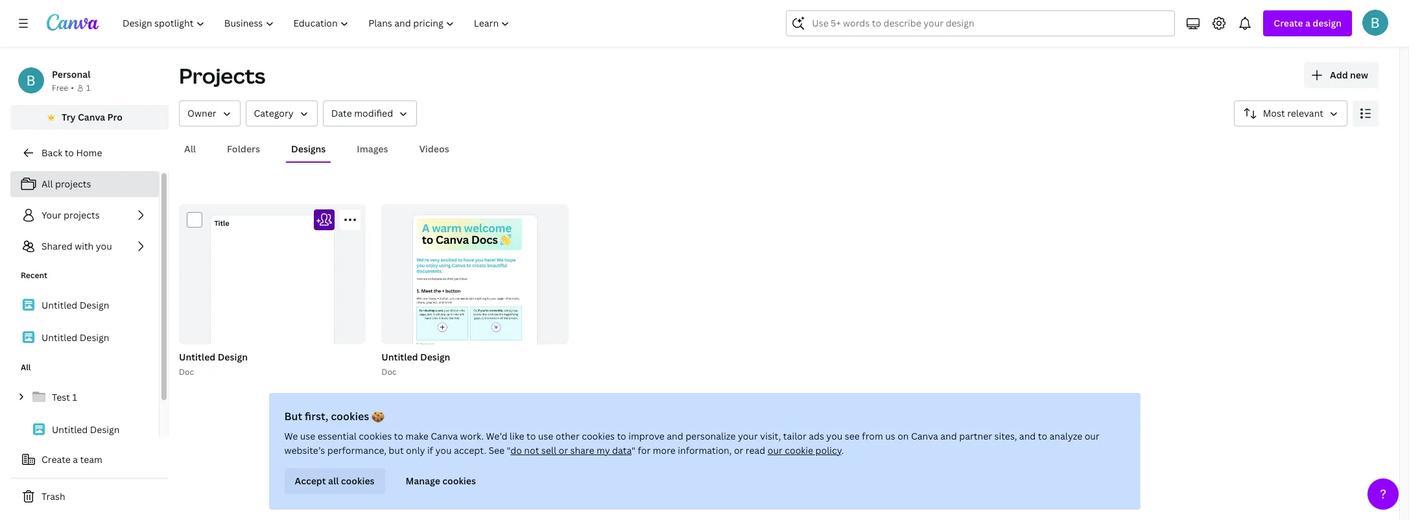 Task type: describe. For each thing, give the bounding box(es) containing it.
cookies up essential
[[331, 409, 369, 423]]

untitled design for first untitled design link from the bottom
[[52, 423, 120, 436]]

shared
[[42, 240, 72, 252]]

folders button
[[222, 137, 265, 161]]

a for team
[[73, 453, 78, 466]]

but first, cookies 🍪 dialog
[[269, 393, 1140, 510]]

test 1
[[52, 391, 77, 403]]

top level navigation element
[[114, 10, 521, 36]]

a for design
[[1305, 17, 1311, 29]]

performance,
[[327, 444, 386, 457]]

create a design button
[[1264, 10, 1352, 36]]

accept
[[295, 475, 326, 487]]

untitled for second untitled design link from the bottom
[[42, 331, 77, 344]]

manage
[[406, 475, 440, 487]]

test 1 link
[[10, 384, 159, 411]]

cookies up my
[[582, 430, 615, 442]]

sites,
[[994, 430, 1017, 442]]

shared with you
[[42, 240, 112, 252]]

🍪
[[372, 409, 385, 423]]

with
[[75, 240, 94, 252]]

see
[[845, 430, 860, 442]]

manage cookies button
[[395, 468, 486, 494]]

but first, cookies 🍪
[[284, 409, 385, 423]]

2 and from the left
[[940, 430, 957, 442]]

accept all cookies
[[295, 475, 375, 487]]

make
[[405, 430, 429, 442]]

2 or from the left
[[734, 444, 743, 457]]

free •
[[52, 82, 74, 93]]

work.
[[460, 430, 484, 442]]

design for second untitled design link from the bottom
[[80, 331, 109, 344]]

new
[[1350, 69, 1368, 81]]

to up but
[[394, 430, 403, 442]]

improve
[[628, 430, 665, 442]]

.
[[842, 444, 844, 457]]

only
[[406, 444, 425, 457]]

personalize
[[686, 430, 736, 442]]

1 horizontal spatial 1
[[86, 82, 90, 93]]

share
[[570, 444, 594, 457]]

create a team button
[[10, 447, 169, 473]]

1 inside list
[[72, 391, 77, 403]]

2 horizontal spatial canva
[[911, 430, 938, 442]]

information,
[[678, 444, 732, 457]]

website's
[[284, 444, 325, 457]]

all for all button
[[184, 143, 196, 155]]

all projects
[[42, 178, 91, 190]]

relevant
[[1287, 107, 1324, 119]]

Search search field
[[812, 11, 1149, 36]]

1 or from the left
[[559, 444, 568, 457]]

brad klo image
[[1362, 10, 1388, 36]]

design for first untitled design link from the bottom
[[90, 423, 120, 436]]

most
[[1263, 107, 1285, 119]]

on
[[898, 430, 909, 442]]

2 vertical spatial you
[[435, 444, 452, 457]]

designs button
[[286, 137, 331, 161]]

test
[[52, 391, 70, 403]]

" inside we use essential cookies to make canva work. we'd like to use other cookies to improve and personalize your visit, tailor ads you see from us on canva and partner sites, and to analyze our website's performance, but only if you accept. see "
[[507, 444, 511, 457]]

personal
[[52, 68, 90, 80]]

3 and from the left
[[1019, 430, 1036, 442]]

videos button
[[414, 137, 454, 161]]

read
[[746, 444, 765, 457]]

date
[[331, 107, 352, 119]]

owner
[[187, 107, 216, 119]]

projects for your projects
[[64, 209, 100, 221]]

if
[[427, 444, 433, 457]]

other
[[556, 430, 580, 442]]

accept all cookies button
[[284, 468, 385, 494]]

cookies down the 🍪 at the left of the page
[[359, 430, 392, 442]]

untitled design for 3rd untitled design link from the bottom
[[42, 299, 109, 311]]

see
[[489, 444, 505, 457]]

us
[[885, 430, 895, 442]]

Sort by button
[[1234, 101, 1348, 126]]

2 vertical spatial all
[[21, 362, 31, 373]]

videos
[[419, 143, 449, 155]]

cookie
[[785, 444, 813, 457]]

all projects link
[[10, 171, 159, 197]]

date modified
[[331, 107, 393, 119]]

cookies inside button
[[341, 475, 375, 487]]

our inside we use essential cookies to make canva work. we'd like to use other cookies to improve and personalize your visit, tailor ads you see from us on canva and partner sites, and to analyze our website's performance, but only if you accept. see "
[[1085, 430, 1100, 442]]

all for all projects
[[42, 178, 53, 190]]

images
[[357, 143, 388, 155]]

cookies inside button
[[442, 475, 476, 487]]

•
[[71, 82, 74, 93]]

team
[[80, 453, 102, 466]]

essential
[[318, 430, 357, 442]]



Task type: vqa. For each thing, say whether or not it's contained in the screenshot.
THE POSTER
no



Task type: locate. For each thing, give the bounding box(es) containing it.
do not sell or share my data link
[[511, 444, 632, 457]]

2 vertical spatial untitled design link
[[10, 416, 159, 444]]

1 vertical spatial create
[[42, 453, 71, 466]]

2 vertical spatial list
[[10, 384, 159, 476]]

projects for all projects
[[55, 178, 91, 190]]

pro
[[107, 111, 123, 123]]

1 use from the left
[[300, 430, 315, 442]]

design for 3rd untitled design link from the bottom
[[80, 299, 109, 311]]

or right sell
[[559, 444, 568, 457]]

" left for
[[632, 444, 636, 457]]

projects
[[55, 178, 91, 190], [64, 209, 100, 221]]

0 vertical spatial create
[[1274, 17, 1303, 29]]

you
[[96, 240, 112, 252], [826, 430, 843, 442], [435, 444, 452, 457]]

0 vertical spatial projects
[[55, 178, 91, 190]]

3 untitled design link from the top
[[10, 416, 159, 444]]

1 untitled design button from the left
[[179, 350, 248, 366]]

create inside 'button'
[[42, 453, 71, 466]]

to up data
[[617, 430, 626, 442]]

try canva pro
[[62, 111, 123, 123]]

create inside dropdown button
[[1274, 17, 1303, 29]]

1 horizontal spatial use
[[538, 430, 553, 442]]

untitled design doc for first untitled design button from right
[[382, 351, 450, 378]]

or left the read
[[734, 444, 743, 457]]

0 vertical spatial a
[[1305, 17, 1311, 29]]

2 doc from the left
[[382, 367, 397, 378]]

but
[[284, 409, 302, 423]]

our
[[1085, 430, 1100, 442], [768, 444, 783, 457]]

Category button
[[245, 101, 318, 126]]

projects down "back to home"
[[55, 178, 91, 190]]

canva right on
[[911, 430, 938, 442]]

list containing all projects
[[10, 171, 159, 259]]

to right like on the left of page
[[527, 430, 536, 442]]

2 untitled design button from the left
[[382, 350, 450, 366]]

0 horizontal spatial create
[[42, 453, 71, 466]]

folders
[[227, 143, 260, 155]]

1 horizontal spatial create
[[1274, 17, 1303, 29]]

partner
[[959, 430, 992, 442]]

1 " from the left
[[507, 444, 511, 457]]

but
[[389, 444, 404, 457]]

back to home link
[[10, 140, 169, 166]]

data
[[612, 444, 632, 457]]

0 horizontal spatial "
[[507, 444, 511, 457]]

1 horizontal spatial doc
[[382, 367, 397, 378]]

add new
[[1330, 69, 1368, 81]]

0 vertical spatial all
[[184, 143, 196, 155]]

free
[[52, 82, 68, 93]]

1 horizontal spatial you
[[435, 444, 452, 457]]

untitled
[[42, 299, 77, 311], [42, 331, 77, 344], [179, 351, 216, 363], [382, 351, 418, 363], [52, 423, 88, 436]]

untitled design for second untitled design link from the bottom
[[42, 331, 109, 344]]

1 horizontal spatial canva
[[431, 430, 458, 442]]

1 untitled design doc from the left
[[179, 351, 248, 378]]

3 list from the top
[[10, 384, 159, 476]]

2 untitled design link from the top
[[10, 324, 159, 351]]

1 vertical spatial projects
[[64, 209, 100, 221]]

recent
[[21, 270, 47, 281]]

to right back
[[65, 147, 74, 159]]

canva right try
[[78, 111, 105, 123]]

Date modified button
[[323, 101, 417, 126]]

we'd
[[486, 430, 507, 442]]

1 right •
[[86, 82, 90, 93]]

projects right your
[[64, 209, 100, 221]]

use up website's
[[300, 430, 315, 442]]

for
[[638, 444, 651, 457]]

1 horizontal spatial or
[[734, 444, 743, 457]]

and left partner
[[940, 430, 957, 442]]

we use essential cookies to make canva work. we'd like to use other cookies to improve and personalize your visit, tailor ads you see from us on canva and partner sites, and to analyze our website's performance, but only if you accept. see "
[[284, 430, 1100, 457]]

we
[[284, 430, 298, 442]]

None search field
[[786, 10, 1175, 36]]

untitled design up test 1
[[42, 331, 109, 344]]

accept.
[[454, 444, 486, 457]]

most relevant
[[1263, 107, 1324, 119]]

1 vertical spatial all
[[42, 178, 53, 190]]

2 vertical spatial untitled design
[[52, 423, 120, 436]]

untitled design up team
[[52, 423, 120, 436]]

trash link
[[10, 484, 169, 510]]

list
[[10, 171, 159, 259], [10, 292, 159, 351], [10, 384, 159, 476]]

0 horizontal spatial use
[[300, 430, 315, 442]]

1 horizontal spatial all
[[42, 178, 53, 190]]

1 vertical spatial 1
[[72, 391, 77, 403]]

all
[[328, 475, 339, 487]]

do
[[511, 444, 522, 457]]

0 horizontal spatial or
[[559, 444, 568, 457]]

0 horizontal spatial doc
[[179, 367, 194, 378]]

visit,
[[760, 430, 781, 442]]

" right 'see'
[[507, 444, 511, 457]]

trash
[[42, 490, 65, 503]]

1 and from the left
[[667, 430, 683, 442]]

your
[[42, 209, 61, 221]]

2 untitled design doc from the left
[[382, 351, 450, 378]]

untitled design button
[[179, 350, 248, 366], [382, 350, 450, 366]]

2 horizontal spatial and
[[1019, 430, 1036, 442]]

1 untitled design link from the top
[[10, 292, 159, 319]]

Owner button
[[179, 101, 240, 126]]

modified
[[354, 107, 393, 119]]

from
[[862, 430, 883, 442]]

tailor
[[783, 430, 807, 442]]

our right analyze
[[1085, 430, 1100, 442]]

design
[[80, 299, 109, 311], [80, 331, 109, 344], [218, 351, 248, 363], [420, 351, 450, 363], [90, 423, 120, 436]]

images button
[[352, 137, 393, 161]]

a inside dropdown button
[[1305, 17, 1311, 29]]

0 vertical spatial you
[[96, 240, 112, 252]]

shared with you link
[[10, 233, 159, 259]]

untitled design link up test 1 link
[[10, 324, 159, 351]]

1 horizontal spatial untitled design doc
[[382, 351, 450, 378]]

0 vertical spatial list
[[10, 171, 159, 259]]

like
[[510, 430, 524, 442]]

a inside 'button'
[[73, 453, 78, 466]]

cookies right all
[[341, 475, 375, 487]]

untitled for first untitled design link from the bottom
[[52, 423, 88, 436]]

1 horizontal spatial our
[[1085, 430, 1100, 442]]

your
[[738, 430, 758, 442]]

untitled design link up create a team 'button'
[[10, 416, 159, 444]]

canva
[[78, 111, 105, 123], [431, 430, 458, 442], [911, 430, 938, 442]]

create a design
[[1274, 17, 1342, 29]]

0 horizontal spatial all
[[21, 362, 31, 373]]

1 vertical spatial you
[[826, 430, 843, 442]]

0 horizontal spatial canva
[[78, 111, 105, 123]]

canva up the "if"
[[431, 430, 458, 442]]

untitled design down recent
[[42, 299, 109, 311]]

analyze
[[1050, 430, 1082, 442]]

2 list from the top
[[10, 292, 159, 351]]

you up policy
[[826, 430, 843, 442]]

list containing test 1
[[10, 384, 159, 476]]

you inside list
[[96, 240, 112, 252]]

you right with
[[96, 240, 112, 252]]

design
[[1313, 17, 1342, 29]]

0 vertical spatial 1
[[86, 82, 90, 93]]

doc
[[179, 367, 194, 378], [382, 367, 397, 378]]

create for create a design
[[1274, 17, 1303, 29]]

you right the "if"
[[435, 444, 452, 457]]

canva inside button
[[78, 111, 105, 123]]

0 horizontal spatial untitled design doc
[[179, 351, 248, 378]]

create
[[1274, 17, 1303, 29], [42, 453, 71, 466]]

home
[[76, 147, 102, 159]]

1 vertical spatial untitled design link
[[10, 324, 159, 351]]

our down "visit,"
[[768, 444, 783, 457]]

our cookie policy link
[[768, 444, 842, 457]]

try canva pro button
[[10, 105, 169, 130]]

1 doc from the left
[[179, 367, 194, 378]]

2 use from the left
[[538, 430, 553, 442]]

cookies
[[331, 409, 369, 423], [359, 430, 392, 442], [582, 430, 615, 442], [341, 475, 375, 487], [442, 475, 476, 487]]

0 horizontal spatial 1
[[72, 391, 77, 403]]

1 vertical spatial our
[[768, 444, 783, 457]]

untitled design link down recent
[[10, 292, 159, 319]]

1 horizontal spatial and
[[940, 430, 957, 442]]

1 vertical spatial a
[[73, 453, 78, 466]]

all inside button
[[184, 143, 196, 155]]

cookies down accept.
[[442, 475, 476, 487]]

all inside list
[[42, 178, 53, 190]]

1 vertical spatial untitled design
[[42, 331, 109, 344]]

not
[[524, 444, 539, 457]]

a
[[1305, 17, 1311, 29], [73, 453, 78, 466]]

1
[[86, 82, 90, 93], [72, 391, 77, 403]]

create left team
[[42, 453, 71, 466]]

untitled design doc
[[179, 351, 248, 378], [382, 351, 450, 378]]

create left design
[[1274, 17, 1303, 29]]

to left analyze
[[1038, 430, 1047, 442]]

2 " from the left
[[632, 444, 636, 457]]

0 horizontal spatial and
[[667, 430, 683, 442]]

1 horizontal spatial untitled design button
[[382, 350, 450, 366]]

policy
[[816, 444, 842, 457]]

first,
[[305, 409, 328, 423]]

ads
[[809, 430, 824, 442]]

manage cookies
[[406, 475, 476, 487]]

back
[[42, 147, 62, 159]]

1 horizontal spatial "
[[632, 444, 636, 457]]

0 horizontal spatial untitled design button
[[179, 350, 248, 366]]

1 horizontal spatial a
[[1305, 17, 1311, 29]]

add new button
[[1304, 62, 1379, 88]]

and up do not sell or share my data " for more information, or read our cookie policy . at the bottom
[[667, 430, 683, 442]]

and
[[667, 430, 683, 442], [940, 430, 957, 442], [1019, 430, 1036, 442]]

your projects link
[[10, 202, 159, 228]]

try
[[62, 111, 76, 123]]

0 vertical spatial our
[[1085, 430, 1100, 442]]

1 right test on the left bottom
[[72, 391, 77, 403]]

2 horizontal spatial all
[[184, 143, 196, 155]]

untitled for 3rd untitled design link from the bottom
[[42, 299, 77, 311]]

add
[[1330, 69, 1348, 81]]

and right sites,
[[1019, 430, 1036, 442]]

0 horizontal spatial a
[[73, 453, 78, 466]]

use up sell
[[538, 430, 553, 442]]

1 list from the top
[[10, 171, 159, 259]]

projects
[[179, 62, 266, 89]]

your projects
[[42, 209, 100, 221]]

1 vertical spatial list
[[10, 292, 159, 351]]

category
[[254, 107, 294, 119]]

do not sell or share my data " for more information, or read our cookie policy .
[[511, 444, 844, 457]]

0 horizontal spatial our
[[768, 444, 783, 457]]

0 horizontal spatial you
[[96, 240, 112, 252]]

0 vertical spatial untitled design
[[42, 299, 109, 311]]

designs
[[291, 143, 326, 155]]

0 vertical spatial untitled design link
[[10, 292, 159, 319]]

sell
[[541, 444, 556, 457]]

create a team
[[42, 453, 102, 466]]

untitled design doc for 2nd untitled design button from right
[[179, 351, 248, 378]]

back to home
[[42, 147, 102, 159]]

create for create a team
[[42, 453, 71, 466]]

a left design
[[1305, 17, 1311, 29]]

all button
[[179, 137, 201, 161]]

my
[[597, 444, 610, 457]]

2 horizontal spatial you
[[826, 430, 843, 442]]

list containing untitled design
[[10, 292, 159, 351]]

a left team
[[73, 453, 78, 466]]



